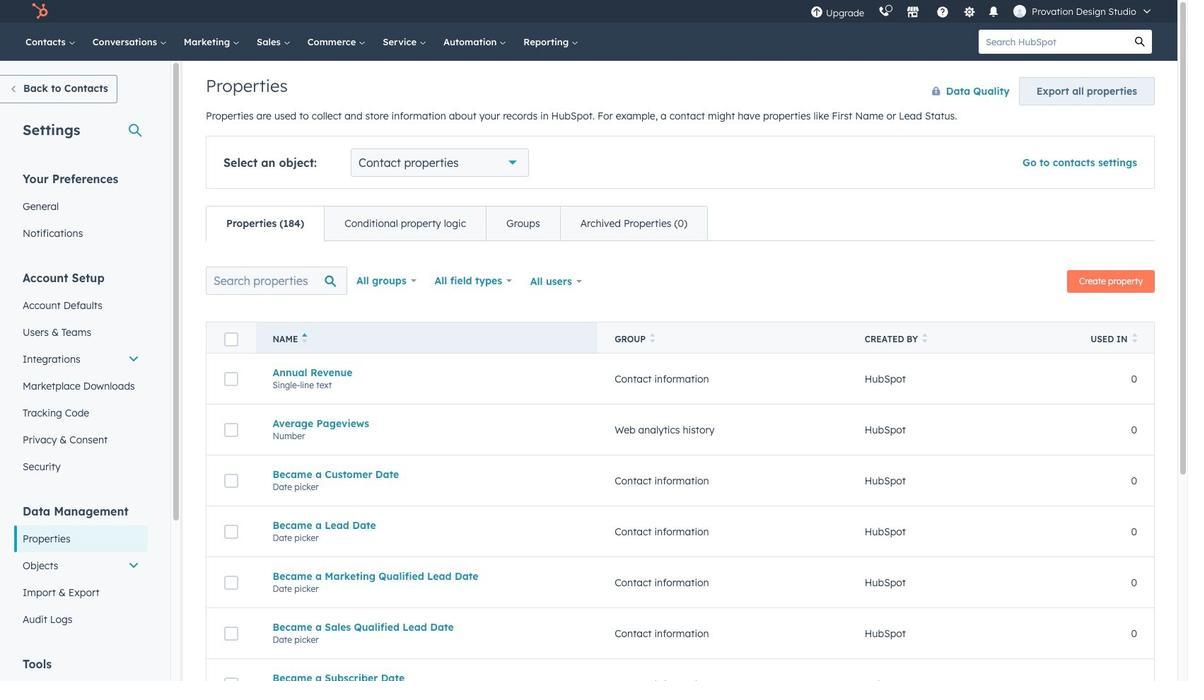 Task type: locate. For each thing, give the bounding box(es) containing it.
tab panel
[[206, 241, 1155, 681]]

press to sort. image
[[650, 333, 655, 343], [1132, 333, 1138, 343]]

menu
[[804, 0, 1161, 23]]

0 horizontal spatial press to sort. image
[[650, 333, 655, 343]]

tab list
[[206, 206, 708, 241]]

james peterson image
[[1014, 5, 1027, 18]]

2 press to sort. element from the left
[[923, 333, 928, 345]]

1 horizontal spatial press to sort. element
[[923, 333, 928, 345]]

press to sort. element
[[650, 333, 655, 345], [923, 333, 928, 345], [1132, 333, 1138, 345]]

your preferences element
[[14, 171, 148, 247]]

ascending sort. press to sort descending. image
[[302, 333, 308, 343]]

1 horizontal spatial press to sort. image
[[1132, 333, 1138, 343]]

ascending sort. press to sort descending. element
[[302, 333, 308, 345]]

1 press to sort. image from the left
[[650, 333, 655, 343]]

2 press to sort. image from the left
[[1132, 333, 1138, 343]]

Search search field
[[206, 267, 347, 295]]

1 press to sort. element from the left
[[650, 333, 655, 345]]

0 horizontal spatial press to sort. element
[[650, 333, 655, 345]]

3 press to sort. element from the left
[[1132, 333, 1138, 345]]

press to sort. image for 1st the press to sort. element from the left
[[650, 333, 655, 343]]

account setup element
[[14, 270, 148, 480]]

marketplaces image
[[907, 6, 920, 19]]

2 horizontal spatial press to sort. element
[[1132, 333, 1138, 345]]



Task type: describe. For each thing, give the bounding box(es) containing it.
press to sort. image for 3rd the press to sort. element from left
[[1132, 333, 1138, 343]]

data management element
[[14, 504, 148, 633]]

Search HubSpot search field
[[979, 30, 1128, 54]]

press to sort. image
[[923, 333, 928, 343]]



Task type: vqa. For each thing, say whether or not it's contained in the screenshot.
the right Press to sort. ELEMENT
yes



